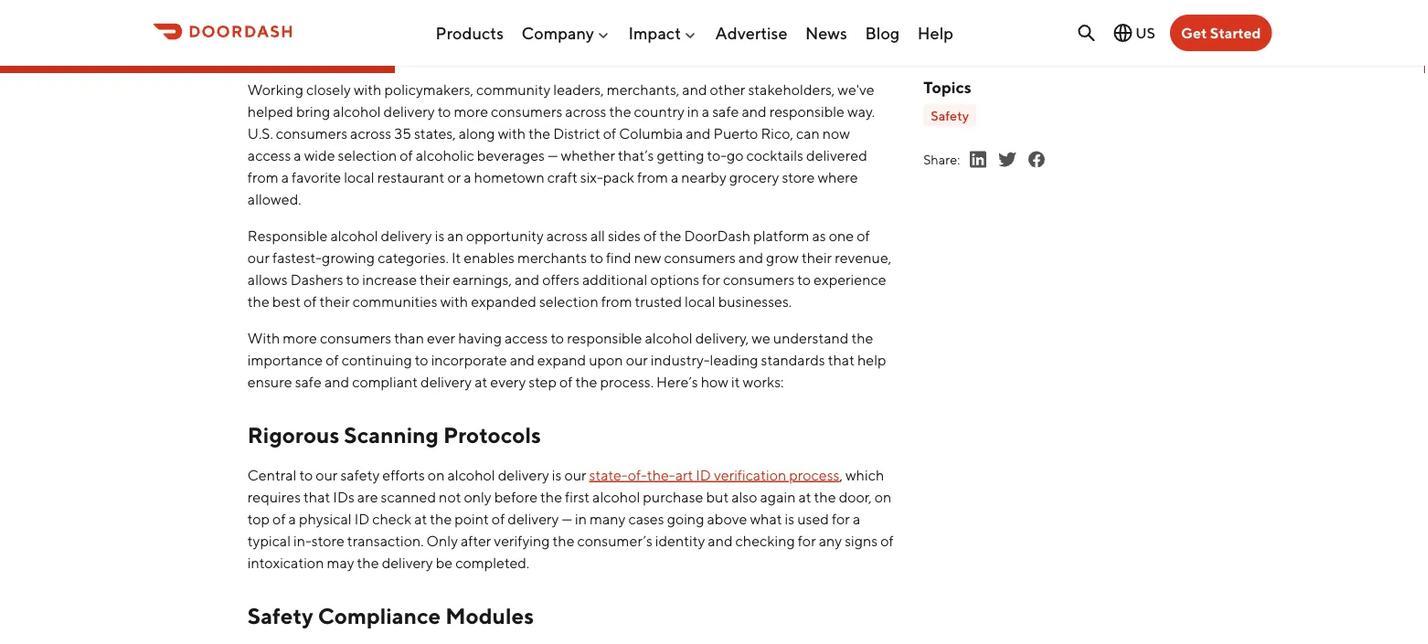 Task type: vqa. For each thing, say whether or not it's contained in the screenshot.
11/3/2023's the Read
no



Task type: locate. For each thing, give the bounding box(es) containing it.
globe line image
[[1112, 22, 1134, 44]]

alcohol inside working closely with policymakers, community leaders, merchants, and other stakeholders, we've helped bring alcohol delivery to more consumers across the country in a safe and responsible way. u.s. consumers across 35 states, along with the district of columbia and puerto rico, can now access a wide selection of alcoholic beverages — whether that's getting to-go cocktails delivered from a favorite local restaurant or a hometown craft six-pack from a nearby grocery store where allowed.
[[333, 102, 381, 120]]

safe inside working closely with policymakers, community leaders, merchants, and other stakeholders, we've helped bring alcohol delivery to more consumers across the country in a safe and responsible way. u.s. consumers across 35 states, along with the district of columbia and puerto rico, can now access a wide selection of alcoholic beverages — whether that's getting to-go cocktails delivered from a favorite local restaurant or a hometown craft six-pack from a nearby grocery store where allowed.
[[712, 102, 739, 120]]

with right 'closely'
[[354, 81, 382, 98]]

0 vertical spatial across
[[565, 102, 606, 120]]

1 vertical spatial safe
[[295, 373, 322, 390]]

of down the 35
[[400, 146, 413, 164]]

— down first
[[562, 510, 572, 528]]

and left grow
[[738, 249, 763, 266]]

signs
[[845, 532, 878, 549]]

0 horizontal spatial with
[[354, 81, 382, 98]]

process
[[789, 466, 840, 484]]

also
[[731, 488, 757, 506]]

with inside responsible alcohol delivery is an opportunity across all sides of the doordash platform as one of our fastest-growing categories. it enables merchants to find new consumers and grow their revenue, allows dashers to increase their earnings, and offers additional options for consumers to experience the best of their communities with expanded selection from trusted local businesses.
[[440, 293, 468, 310]]

art
[[675, 466, 693, 484]]

2 horizontal spatial is
[[785, 510, 794, 528]]

1 horizontal spatial for
[[798, 532, 816, 549]]

1 vertical spatial id
[[354, 510, 369, 528]]

1 horizontal spatial —
[[562, 510, 572, 528]]

to
[[438, 102, 451, 120], [590, 249, 603, 266], [346, 271, 360, 288], [797, 271, 811, 288], [551, 329, 564, 347], [415, 351, 428, 368], [299, 466, 313, 484]]

at down incorporate
[[475, 373, 487, 390]]

safety down intoxication
[[248, 603, 313, 629]]

linkedin image
[[967, 148, 989, 170]]

1 horizontal spatial with
[[440, 293, 468, 310]]

store inside , which requires that ids are scanned not only before the first alcohol purchase but also again at the door, on top of a physical id check at the point of delivery — in many cases going above what is used for a typical in-store transaction. only after verifying the consumer's identity and checking for any signs of intoxication may the delivery be completed.
[[312, 532, 344, 549]]

to inside working closely with policymakers, community leaders, merchants, and other stakeholders, we've helped bring alcohol delivery to more consumers across the country in a safe and responsible way. u.s. consumers across 35 states, along with the district of columbia and puerto rico, can now access a wide selection of alcoholic beverages — whether that's getting to-go cocktails delivered from a favorite local restaurant or a hometown craft six-pack from a nearby grocery store where allowed.
[[438, 102, 451, 120]]

earnings,
[[453, 271, 512, 288]]

1 vertical spatial —
[[562, 510, 572, 528]]

additional
[[582, 271, 647, 288]]

delivery inside responsible alcohol delivery is an opportunity across all sides of the doordash platform as one of our fastest-growing categories. it enables merchants to find new consumers and grow their revenue, allows dashers to increase their earnings, and offers additional options for consumers to experience the best of their communities with expanded selection from trusted local businesses.
[[381, 227, 432, 244]]

we've
[[838, 81, 874, 98]]

the-
[[647, 466, 675, 484]]

1 vertical spatial for
[[832, 510, 850, 528]]

2 vertical spatial is
[[785, 510, 794, 528]]

responsible
[[769, 102, 845, 120], [567, 329, 642, 347]]

favorite
[[292, 168, 341, 186]]

35
[[394, 124, 411, 142]]

access down 'u.s.'
[[248, 146, 291, 164]]

revenue,
[[835, 249, 891, 266]]

safety for safety
[[931, 107, 969, 123]]

0 vertical spatial local
[[344, 168, 374, 186]]

1 vertical spatial selection
[[539, 293, 598, 310]]

a up allowed.
[[281, 168, 289, 186]]

for right options
[[702, 271, 720, 288]]

craft
[[547, 168, 577, 186]]

1 vertical spatial responsible
[[567, 329, 642, 347]]

consumers up businesses.
[[723, 271, 795, 288]]

0 horizontal spatial access
[[248, 146, 291, 164]]

on up not
[[428, 466, 445, 484]]

0 horizontal spatial store
[[312, 532, 344, 549]]

0 vertical spatial id
[[696, 466, 711, 484]]

1 vertical spatial store
[[312, 532, 344, 549]]

and up the getting
[[686, 124, 711, 142]]

find
[[606, 249, 631, 266]]

six-
[[580, 168, 603, 186]]

enables
[[464, 249, 515, 266]]

more up along
[[454, 102, 488, 120]]

new
[[634, 249, 661, 266]]

responsible inside with more consumers than ever having access to responsible alcohol delivery, we understand the importance of continuing to incorporate and expand upon our industry-leading standards that help ensure safe and compliant delivery at every step of the process. here's how it works:
[[567, 329, 642, 347]]

alcohol up growing on the left top of the page
[[330, 227, 378, 244]]

selection down the offers
[[539, 293, 598, 310]]

0 horizontal spatial selection
[[338, 146, 397, 164]]

step
[[529, 373, 557, 390]]

across up "merchants"
[[546, 227, 588, 244]]

access inside with more consumers than ever having access to responsible alcohol delivery, we understand the importance of continuing to incorporate and expand upon our industry-leading standards that help ensure safe and compliant delivery at every step of the process. here's how it works:
[[505, 329, 548, 347]]

alcohol down state-
[[592, 488, 640, 506]]

of right the top
[[272, 510, 286, 528]]

0 vertical spatial store
[[782, 168, 815, 186]]

is left state-
[[552, 466, 562, 484]]

a
[[702, 102, 709, 120], [294, 146, 301, 164], [281, 168, 289, 186], [464, 168, 471, 186], [671, 168, 678, 186], [288, 510, 296, 528], [853, 510, 860, 528]]

1 vertical spatial that
[[304, 488, 330, 506]]

that inside , which requires that ids are scanned not only before the first alcohol purchase but also again at the door, on top of a physical id check at the point of delivery — in many cases going above what is used for a typical in-store transaction. only after verifying the consumer's identity and checking for any signs of intoxication may the delivery be completed.
[[304, 488, 330, 506]]

safety
[[931, 107, 969, 123], [248, 603, 313, 629]]

— up craft
[[548, 146, 558, 164]]

of right signs
[[880, 532, 894, 549]]

wide
[[304, 146, 335, 164]]

0 horizontal spatial responsible
[[567, 329, 642, 347]]

blog
[[865, 23, 900, 43]]

products link
[[436, 16, 504, 50]]

delivery up the categories.
[[381, 227, 432, 244]]

and left other
[[682, 81, 707, 98]]

delivery down incorporate
[[420, 373, 472, 390]]

more up importance
[[283, 329, 317, 347]]

0 vertical spatial safety
[[931, 107, 969, 123]]

consumer's
[[577, 532, 652, 549]]

safe down importance
[[295, 373, 322, 390]]

2 horizontal spatial for
[[832, 510, 850, 528]]

the up "help"
[[851, 329, 873, 347]]

top
[[248, 510, 270, 528]]

for
[[702, 271, 720, 288], [832, 510, 850, 528], [798, 532, 816, 549]]

local inside working closely with policymakers, community leaders, merchants, and other stakeholders, we've helped bring alcohol delivery to more consumers across the country in a safe and responsible way. u.s. consumers across 35 states, along with the district of columbia and puerto rico, can now access a wide selection of alcoholic beverages — whether that's getting to-go cocktails delivered from a favorite local restaurant or a hometown craft six-pack from a nearby grocery store where allowed.
[[344, 168, 374, 186]]

1 horizontal spatial that
[[828, 351, 855, 368]]

2 vertical spatial across
[[546, 227, 588, 244]]

1 horizontal spatial is
[[552, 466, 562, 484]]

our
[[248, 249, 270, 266], [626, 351, 648, 368], [316, 466, 338, 484], [564, 466, 586, 484]]

1 vertical spatial on
[[875, 488, 892, 506]]

from
[[248, 168, 278, 186], [637, 168, 668, 186], [601, 293, 632, 310]]

cocktails
[[746, 146, 803, 164]]

and down "above"
[[708, 532, 733, 549]]

of-
[[628, 466, 647, 484]]

consumers up continuing
[[320, 329, 391, 347]]

the down central to our safety efforts on alcohol delivery is our state-of-the-art id verification process
[[540, 488, 562, 506]]

1 vertical spatial their
[[420, 271, 450, 288]]

selection down the 35
[[338, 146, 397, 164]]

of left continuing
[[326, 351, 339, 368]]

our up process.
[[626, 351, 648, 368]]

a down the getting
[[671, 168, 678, 186]]

1 vertical spatial local
[[685, 293, 715, 310]]

1 horizontal spatial access
[[505, 329, 548, 347]]

0 horizontal spatial at
[[414, 510, 427, 528]]

0 vertical spatial at
[[475, 373, 487, 390]]

process.
[[600, 373, 654, 390]]

at down 'scanned'
[[414, 510, 427, 528]]

delivery inside with more consumers than ever having access to responsible alcohol delivery, we understand the importance of continuing to incorporate and expand upon our industry-leading standards that help ensure safe and compliant delivery at every step of the process. here's how it works:
[[420, 373, 472, 390]]

our inside with more consumers than ever having access to responsible alcohol delivery, we understand the importance of continuing to incorporate and expand upon our industry-leading standards that help ensure safe and compliant delivery at every step of the process. here's how it works:
[[626, 351, 648, 368]]

all
[[590, 227, 605, 244]]

0 vertical spatial for
[[702, 271, 720, 288]]

1 vertical spatial more
[[283, 329, 317, 347]]

1 horizontal spatial selection
[[539, 293, 598, 310]]

0 vertical spatial is
[[435, 227, 444, 244]]

across down leaders,
[[565, 102, 606, 120]]

access inside working closely with policymakers, community leaders, merchants, and other stakeholders, we've helped bring alcohol delivery to more consumers across the country in a safe and responsible way. u.s. consumers across 35 states, along with the district of columbia and puerto rico, can now access a wide selection of alcoholic beverages — whether that's getting to-go cocktails delivered from a favorite local restaurant or a hometown craft six-pack from a nearby grocery store where allowed.
[[248, 146, 291, 164]]

1 horizontal spatial store
[[782, 168, 815, 186]]

alcohol down 'closely'
[[333, 102, 381, 120]]

categories.
[[378, 249, 449, 266]]

0 vertical spatial that
[[828, 351, 855, 368]]

responsible up 'upon'
[[567, 329, 642, 347]]

0 horizontal spatial that
[[304, 488, 330, 506]]

delivery up the 35
[[383, 102, 435, 120]]

get started
[[1181, 24, 1261, 42]]

pack
[[603, 168, 634, 186]]

ids
[[333, 488, 354, 506]]

the
[[609, 102, 631, 120], [528, 124, 550, 142], [659, 227, 681, 244], [248, 293, 269, 310], [851, 329, 873, 347], [575, 373, 597, 390], [540, 488, 562, 506], [814, 488, 836, 506], [430, 510, 452, 528], [553, 532, 574, 549], [357, 554, 379, 571]]

to down than
[[415, 351, 428, 368]]

local down options
[[685, 293, 715, 310]]

district
[[553, 124, 600, 142]]

0 horizontal spatial on
[[428, 466, 445, 484]]

2 horizontal spatial from
[[637, 168, 668, 186]]

working closely with policymakers, community leaders, merchants, and other stakeholders, we've helped bring alcohol delivery to more consumers across the country in a safe and responsible way. u.s. consumers across 35 states, along with the district of columbia and puerto rico, can now access a wide selection of alcoholic beverages — whether that's getting to-go cocktails delivered from a favorite local restaurant or a hometown craft six-pack from a nearby grocery store where allowed.
[[248, 81, 875, 208]]

1 horizontal spatial on
[[875, 488, 892, 506]]

0 horizontal spatial safety
[[248, 603, 313, 629]]

a right the or
[[464, 168, 471, 186]]

share:
[[923, 151, 960, 167]]

1 horizontal spatial local
[[685, 293, 715, 310]]

protocols
[[443, 422, 541, 448]]

on right door,
[[875, 488, 892, 506]]

across inside responsible alcohol delivery is an opportunity across all sides of the doordash platform as one of our fastest-growing categories. it enables merchants to find new consumers and grow their revenue, allows dashers to increase their earnings, and offers additional options for consumers to experience the best of their communities with expanded selection from trusted local businesses.
[[546, 227, 588, 244]]

the down 'upon'
[[575, 373, 597, 390]]

across left the 35
[[350, 124, 391, 142]]

0 vertical spatial access
[[248, 146, 291, 164]]

0 vertical spatial —
[[548, 146, 558, 164]]

be
[[436, 554, 453, 571]]

1 horizontal spatial safe
[[712, 102, 739, 120]]

and up puerto
[[742, 102, 767, 120]]

topics
[[923, 78, 971, 97]]

beverages
[[477, 146, 545, 164]]

local
[[344, 168, 374, 186], [685, 293, 715, 310]]

alcohol up 'industry-'
[[645, 329, 693, 347]]

is left an
[[435, 227, 444, 244]]

2 horizontal spatial with
[[498, 124, 526, 142]]

consumers down the doordash
[[664, 249, 736, 266]]

0 vertical spatial with
[[354, 81, 382, 98]]

0 horizontal spatial their
[[319, 293, 350, 310]]

id
[[696, 466, 711, 484], [354, 510, 369, 528]]

delivery up verifying
[[508, 510, 559, 528]]

a left wide
[[294, 146, 301, 164]]

0 vertical spatial in
[[687, 102, 699, 120]]

responsible inside working closely with policymakers, community leaders, merchants, and other stakeholders, we've helped bring alcohol delivery to more consumers across the country in a safe and responsible way. u.s. consumers across 35 states, along with the district of columbia and puerto rico, can now access a wide selection of alcoholic beverages — whether that's getting to-go cocktails delivered from a favorite local restaurant or a hometown craft six-pack from a nearby grocery store where allowed.
[[769, 102, 845, 120]]

their down as
[[802, 249, 832, 266]]

that left "help"
[[828, 351, 855, 368]]

1 horizontal spatial id
[[696, 466, 711, 484]]

responsible up can
[[769, 102, 845, 120]]

1 vertical spatial is
[[552, 466, 562, 484]]

that inside with more consumers than ever having access to responsible alcohol delivery, we understand the importance of continuing to incorporate and expand upon our industry-leading standards that help ensure safe and compliant delivery at every step of the process. here's how it works:
[[828, 351, 855, 368]]

consumers down bring
[[276, 124, 347, 142]]

0 horizontal spatial is
[[435, 227, 444, 244]]

safe inside with more consumers than ever having access to responsible alcohol delivery, we understand the importance of continuing to incorporate and expand upon our industry-leading standards that help ensure safe and compliant delivery at every step of the process. here's how it works:
[[295, 373, 322, 390]]

1 horizontal spatial safety
[[931, 107, 969, 123]]

0 vertical spatial their
[[802, 249, 832, 266]]

rigorous
[[248, 422, 339, 448]]

way.
[[847, 102, 875, 120]]

local inside responsible alcohol delivery is an opportunity across all sides of the doordash platform as one of our fastest-growing categories. it enables merchants to find new consumers and grow their revenue, allows dashers to increase their earnings, and offers additional options for consumers to experience the best of their communities with expanded selection from trusted local businesses.
[[685, 293, 715, 310]]

1 horizontal spatial responsible
[[769, 102, 845, 120]]

1 horizontal spatial at
[[475, 373, 487, 390]]

from down additional
[[601, 293, 632, 310]]

consumers inside with more consumers than ever having access to responsible alcohol delivery, we understand the importance of continuing to incorporate and expand upon our industry-leading standards that help ensure safe and compliant delivery at every step of the process. here's how it works:
[[320, 329, 391, 347]]

safety
[[340, 466, 380, 484]]

at inside with more consumers than ever having access to responsible alcohol delivery, we understand the importance of continuing to incorporate and expand upon our industry-leading standards that help ensure safe and compliant delivery at every step of the process. here's how it works:
[[475, 373, 487, 390]]

0 vertical spatial safe
[[712, 102, 739, 120]]

to up expand on the bottom left of the page
[[551, 329, 564, 347]]

than
[[394, 329, 424, 347]]

0 vertical spatial more
[[454, 102, 488, 120]]

the right verifying
[[553, 532, 574, 549]]

compliant
[[352, 373, 418, 390]]

closely
[[306, 81, 351, 98]]

our up allows on the top left of the page
[[248, 249, 270, 266]]

twitter image
[[997, 148, 1018, 170]]

0 horizontal spatial for
[[702, 271, 720, 288]]

1 horizontal spatial in
[[687, 102, 699, 120]]

0 vertical spatial responsible
[[769, 102, 845, 120]]

in
[[687, 102, 699, 120], [575, 510, 587, 528]]

access up expand on the bottom left of the page
[[505, 329, 548, 347]]

id inside , which requires that ids are scanned not only before the first alcohol purchase but also again at the door, on top of a physical id check at the point of delivery — in many cases going above what is used for a typical in-store transaction. only after verifying the consumer's identity and checking for any signs of intoxication may the delivery be completed.
[[354, 510, 369, 528]]

1 horizontal spatial from
[[601, 293, 632, 310]]

experience
[[814, 271, 886, 288]]

to down all
[[590, 249, 603, 266]]

0 horizontal spatial safe
[[295, 373, 322, 390]]

how
[[701, 373, 728, 390]]

2 horizontal spatial at
[[798, 488, 811, 506]]

0 horizontal spatial more
[[283, 329, 317, 347]]

for up the any
[[832, 510, 850, 528]]

our inside responsible alcohol delivery is an opportunity across all sides of the doordash platform as one of our fastest-growing categories. it enables merchants to find new consumers and grow their revenue, allows dashers to increase their earnings, and offers additional options for consumers to experience the best of their communities with expanded selection from trusted local businesses.
[[248, 249, 270, 266]]

safe down other
[[712, 102, 739, 120]]

1 vertical spatial at
[[798, 488, 811, 506]]

the up new
[[659, 227, 681, 244]]

0 horizontal spatial id
[[354, 510, 369, 528]]

central to our safety efforts on alcohol delivery is our state-of-the-art id verification process
[[248, 466, 840, 484]]

works:
[[743, 373, 784, 390]]

requires
[[248, 488, 301, 506]]

0 horizontal spatial —
[[548, 146, 558, 164]]

allowed.
[[248, 190, 301, 208]]

id right the art
[[696, 466, 711, 484]]

store down cocktails
[[782, 168, 815, 186]]

completed.
[[455, 554, 529, 571]]

1 vertical spatial in
[[575, 510, 587, 528]]

the down merchants,
[[609, 102, 631, 120]]

consumers
[[491, 102, 562, 120], [276, 124, 347, 142], [664, 249, 736, 266], [723, 271, 795, 288], [320, 329, 391, 347]]

for down used
[[798, 532, 816, 549]]

their down dashers
[[319, 293, 350, 310]]

scanning
[[344, 422, 439, 448]]

allows
[[248, 271, 288, 288]]

in right country
[[687, 102, 699, 120]]

2 vertical spatial their
[[319, 293, 350, 310]]

where
[[818, 168, 858, 186]]

0 horizontal spatial in
[[575, 510, 587, 528]]

consumers down community
[[491, 102, 562, 120]]

0 horizontal spatial local
[[344, 168, 374, 186]]

our up ids
[[316, 466, 338, 484]]

their down the categories.
[[420, 271, 450, 288]]

going
[[667, 510, 704, 528]]

delivery inside working closely with policymakers, community leaders, merchants, and other stakeholders, we've helped bring alcohol delivery to more consumers across the country in a safe and responsible way. u.s. consumers across 35 states, along with the district of columbia and puerto rico, can now access a wide selection of alcoholic beverages — whether that's getting to-go cocktails delivered from a favorite local restaurant or a hometown craft six-pack from a nearby grocery store where allowed.
[[383, 102, 435, 120]]

is left used
[[785, 510, 794, 528]]

at up used
[[798, 488, 811, 506]]

at
[[475, 373, 487, 390], [798, 488, 811, 506], [414, 510, 427, 528]]

any
[[819, 532, 842, 549]]

to up states,
[[438, 102, 451, 120]]

0 vertical spatial selection
[[338, 146, 397, 164]]

for inside responsible alcohol delivery is an opportunity across all sides of the doordash platform as one of our fastest-growing categories. it enables merchants to find new consumers and grow their revenue, allows dashers to increase their earnings, and offers additional options for consumers to experience the best of their communities with expanded selection from trusted local businesses.
[[702, 271, 720, 288]]

store
[[782, 168, 815, 186], [312, 532, 344, 549]]

1 horizontal spatial more
[[454, 102, 488, 120]]

for for any
[[832, 510, 850, 528]]

in down first
[[575, 510, 587, 528]]

2 vertical spatial with
[[440, 293, 468, 310]]

before
[[494, 488, 537, 506]]

an
[[447, 227, 463, 244]]

with up beverages at the left of the page
[[498, 124, 526, 142]]

1 vertical spatial access
[[505, 329, 548, 347]]

or
[[447, 168, 461, 186]]

1 vertical spatial safety
[[248, 603, 313, 629]]

rigorous scanning protocols
[[248, 422, 541, 448]]

and up "every"
[[510, 351, 535, 368]]



Task type: describe. For each thing, give the bounding box(es) containing it.
selection inside working closely with policymakers, community leaders, merchants, and other stakeholders, we've helped bring alcohol delivery to more consumers across the country in a safe and responsible way. u.s. consumers across 35 states, along with the district of columbia and puerto rico, can now access a wide selection of alcoholic beverages — whether that's getting to-go cocktails delivered from a favorite local restaurant or a hometown craft six-pack from a nearby grocery store where allowed.
[[338, 146, 397, 164]]

0 horizontal spatial from
[[248, 168, 278, 186]]

delivery,
[[695, 329, 749, 347]]

which
[[845, 466, 884, 484]]

alcohol inside responsible alcohol delivery is an opportunity across all sides of the doordash platform as one of our fastest-growing categories. it enables merchants to find new consumers and grow their revenue, allows dashers to increase their earnings, and offers additional options for consumers to experience the best of their communities with expanded selection from trusted local businesses.
[[330, 227, 378, 244]]

sides
[[608, 227, 641, 244]]

from inside responsible alcohol delivery is an opportunity across all sides of the doordash platform as one of our fastest-growing categories. it enables merchants to find new consumers and grow their revenue, allows dashers to increase their earnings, and offers additional options for consumers to experience the best of their communities with expanded selection from trusted local businesses.
[[601, 293, 632, 310]]

central
[[248, 466, 297, 484]]

understand
[[773, 329, 849, 347]]

modules
[[445, 603, 534, 629]]

restaurant
[[377, 168, 445, 186]]

rico,
[[761, 124, 793, 142]]

continuing
[[342, 351, 412, 368]]

compliance
[[318, 603, 441, 629]]

a up in-
[[288, 510, 296, 528]]

dashers
[[290, 271, 343, 288]]

used
[[797, 510, 829, 528]]

verification
[[714, 466, 786, 484]]

of up whether
[[603, 124, 616, 142]]

safety link
[[923, 104, 976, 127]]

opportunity
[[466, 227, 544, 244]]

stakeholders,
[[748, 81, 835, 98]]

a up to-
[[702, 102, 709, 120]]

grow
[[766, 249, 799, 266]]

facebook link
[[1026, 148, 1048, 170]]

store inside working closely with policymakers, community leaders, merchants, and other stakeholders, we've helped bring alcohol delivery to more consumers across the country in a safe and responsible way. u.s. consumers across 35 states, along with the district of columbia and puerto rico, can now access a wide selection of alcoholic beverages — whether that's getting to-go cocktails delivered from a favorite local restaurant or a hometown craft six-pack from a nearby grocery store where allowed.
[[782, 168, 815, 186]]

intoxication
[[248, 554, 324, 571]]

in-
[[293, 532, 312, 549]]

communities
[[353, 293, 437, 310]]

states,
[[414, 124, 456, 142]]

to right central
[[299, 466, 313, 484]]

in inside , which requires that ids are scanned not only before the first alcohol purchase but also again at the door, on top of a physical id check at the point of delivery — in many cases going above what is used for a typical in-store transaction. only after verifying the consumer's identity and checking for any signs of intoxication may the delivery be completed.
[[575, 510, 587, 528]]

for for businesses.
[[702, 271, 720, 288]]

— inside working closely with policymakers, community leaders, merchants, and other stakeholders, we've helped bring alcohol delivery to more consumers across the country in a safe and responsible way. u.s. consumers across 35 states, along with the district of columbia and puerto rico, can now access a wide selection of alcoholic beverages — whether that's getting to-go cocktails delivered from a favorite local restaurant or a hometown craft six-pack from a nearby grocery store where allowed.
[[548, 146, 558, 164]]

physical
[[299, 510, 352, 528]]

efforts
[[382, 466, 425, 484]]

door,
[[839, 488, 872, 506]]

— inside , which requires that ids are scanned not only before the first alcohol purchase but also again at the door, on top of a physical id check at the point of delivery — in many cases going above what is used for a typical in-store transaction. only after verifying the consumer's identity and checking for any signs of intoxication may the delivery be completed.
[[562, 510, 572, 528]]

company link
[[521, 16, 611, 50]]

to-
[[707, 146, 727, 164]]

helped
[[248, 102, 293, 120]]

blog link
[[865, 16, 900, 50]]

upon
[[589, 351, 623, 368]]

but
[[706, 488, 729, 506]]

and inside , which requires that ids are scanned not only before the first alcohol purchase but also again at the door, on top of a physical id check at the point of delivery — in many cases going above what is used for a typical in-store transaction. only after verifying the consumer's identity and checking for any signs of intoxication may the delivery be completed.
[[708, 532, 733, 549]]

our up first
[[564, 466, 586, 484]]

alcohol inside with more consumers than ever having access to responsible alcohol delivery, we understand the importance of continuing to incorporate and expand upon our industry-leading standards that help ensure safe and compliant delivery at every step of the process. here's how it works:
[[645, 329, 693, 347]]

not
[[439, 488, 461, 506]]

news link
[[805, 16, 847, 50]]

state-
[[589, 466, 628, 484]]

more inside with more consumers than ever having access to responsible alcohol delivery, we understand the importance of continuing to incorporate and expand upon our industry-leading standards that help ensure safe and compliant delivery at every step of the process. here's how it works:
[[283, 329, 317, 347]]

selection inside responsible alcohol delivery is an opportunity across all sides of the doordash platform as one of our fastest-growing categories. it enables merchants to find new consumers and grow their revenue, allows dashers to increase their earnings, and offers additional options for consumers to experience the best of their communities with expanded selection from trusted local businesses.
[[539, 293, 598, 310]]

hometown
[[474, 168, 545, 186]]

impact link
[[628, 16, 697, 50]]

country
[[634, 102, 684, 120]]

delivery up before
[[498, 466, 549, 484]]

get started button
[[1170, 15, 1272, 51]]

increase
[[362, 271, 417, 288]]

community
[[476, 81, 551, 98]]

a down door,
[[853, 510, 860, 528]]

again
[[760, 488, 796, 506]]

expand
[[537, 351, 586, 368]]

1 horizontal spatial their
[[420, 271, 450, 288]]

above
[[707, 510, 747, 528]]

growing
[[322, 249, 375, 266]]

the down allows on the top left of the page
[[248, 293, 269, 310]]

the down process at the bottom right of page
[[814, 488, 836, 506]]

offers
[[542, 271, 579, 288]]

the right may
[[357, 554, 379, 571]]

first
[[565, 488, 590, 506]]

u.s.
[[248, 124, 273, 142]]

leaders,
[[553, 81, 604, 98]]

delivery down 'transaction.'
[[382, 554, 433, 571]]

advertise
[[715, 23, 787, 43]]

1 vertical spatial across
[[350, 124, 391, 142]]

on inside , which requires that ids are scanned not only before the first alcohol purchase but also again at the door, on top of a physical id check at the point of delivery — in many cases going above what is used for a typical in-store transaction. only after verifying the consumer's identity and checking for any signs of intoxication may the delivery be completed.
[[875, 488, 892, 506]]

0 vertical spatial on
[[428, 466, 445, 484]]

purchase
[[643, 488, 703, 506]]

state-of-the-art id verification process link
[[589, 466, 840, 484]]

to down growing on the left top of the page
[[346, 271, 360, 288]]

and up expanded
[[515, 271, 539, 288]]

1 vertical spatial with
[[498, 124, 526, 142]]

2 vertical spatial for
[[798, 532, 816, 549]]

whether
[[561, 146, 615, 164]]

alcoholic
[[416, 146, 474, 164]]

safety compliance modules
[[248, 603, 534, 629]]

is inside responsible alcohol delivery is an opportunity across all sides of the doordash platform as one of our fastest-growing categories. it enables merchants to find new consumers and grow their revenue, allows dashers to increase their earnings, and offers additional options for consumers to experience the best of their communities with expanded selection from trusted local businesses.
[[435, 227, 444, 244]]

2 vertical spatial at
[[414, 510, 427, 528]]

of down expand on the bottom left of the page
[[559, 373, 573, 390]]

facebook image
[[1026, 148, 1048, 170]]

and down continuing
[[324, 373, 349, 390]]

checking
[[735, 532, 795, 549]]

is inside , which requires that ids are scanned not only before the first alcohol purchase but also again at the door, on top of a physical id check at the point of delivery — in many cases going above what is used for a typical in-store transaction. only after verifying the consumer's identity and checking for any signs of intoxication may the delivery be completed.
[[785, 510, 794, 528]]

many
[[590, 510, 626, 528]]

go
[[727, 146, 744, 164]]

that's
[[618, 146, 654, 164]]

products
[[436, 23, 504, 43]]

check
[[372, 510, 411, 528]]

safety for safety compliance modules
[[248, 603, 313, 629]]

linkedin link
[[967, 148, 989, 170]]

in inside working closely with policymakers, community leaders, merchants, and other stakeholders, we've helped bring alcohol delivery to more consumers across the country in a safe and responsible way. u.s. consumers across 35 states, along with the district of columbia and puerto rico, can now access a wide selection of alcoholic beverages — whether that's getting to-go cocktails delivered from a favorite local restaurant or a hometown craft six-pack from a nearby grocery store where allowed.
[[687, 102, 699, 120]]

cases
[[628, 510, 664, 528]]

of right one
[[857, 227, 870, 244]]

alcohol inside , which requires that ids are scanned not only before the first alcohol purchase but also again at the door, on top of a physical id check at the point of delivery — in many cases going above what is used for a typical in-store transaction. only after verifying the consumer's identity and checking for any signs of intoxication may the delivery be completed.
[[592, 488, 640, 506]]

responsible
[[248, 227, 328, 244]]

of up new
[[643, 227, 657, 244]]

more inside working closely with policymakers, community leaders, merchants, and other stakeholders, we've helped bring alcohol delivery to more consumers across the country in a safe and responsible way. u.s. consumers across 35 states, along with the district of columbia and puerto rico, can now access a wide selection of alcoholic beverages — whether that's getting to-go cocktails delivered from a favorite local restaurant or a hometown craft six-pack from a nearby grocery store where allowed.
[[454, 102, 488, 120]]

of right point
[[492, 510, 505, 528]]

company
[[521, 23, 594, 43]]

are
[[357, 488, 378, 506]]

the up beverages at the left of the page
[[528, 124, 550, 142]]

columbia
[[619, 124, 683, 142]]

identity
[[655, 532, 705, 549]]

nearby
[[681, 168, 726, 186]]

help
[[857, 351, 886, 368]]

trusted
[[635, 293, 682, 310]]

alcohol up "only"
[[447, 466, 495, 484]]

here's
[[656, 373, 698, 390]]

to down grow
[[797, 271, 811, 288]]

now
[[822, 124, 850, 142]]

merchants
[[517, 249, 587, 266]]

2 horizontal spatial their
[[802, 249, 832, 266]]

scanned
[[381, 488, 436, 506]]

of down dashers
[[303, 293, 317, 310]]

it
[[731, 373, 740, 390]]

the up only
[[430, 510, 452, 528]]



